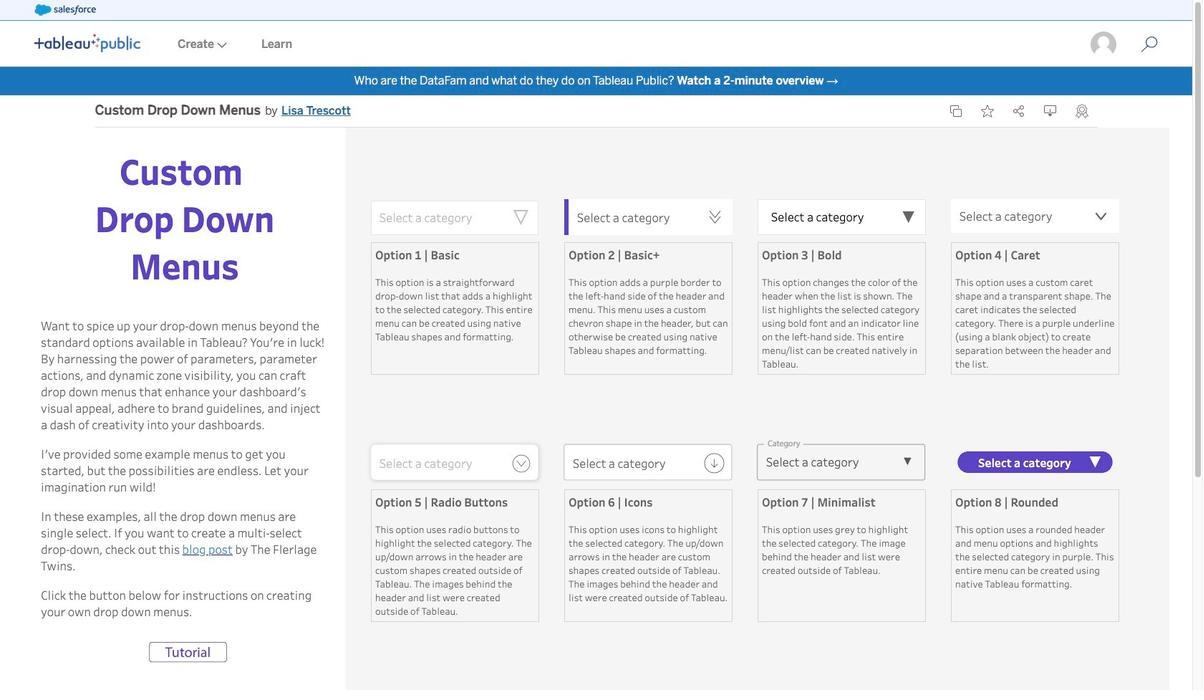 Task type: describe. For each thing, give the bounding box(es) containing it.
make a copy image
[[950, 105, 963, 118]]

tara.schultz image
[[1090, 30, 1119, 59]]

salesforce logo image
[[34, 4, 96, 16]]



Task type: locate. For each thing, give the bounding box(es) containing it.
favorite button image
[[981, 105, 994, 118]]

create image
[[214, 42, 227, 48]]

logo image
[[34, 34, 140, 52]]

go to search image
[[1124, 36, 1176, 53]]

nominate for viz of the day image
[[1076, 104, 1089, 118]]



Task type: vqa. For each thing, say whether or not it's contained in the screenshot.
"Go to search" IMAGE
yes



